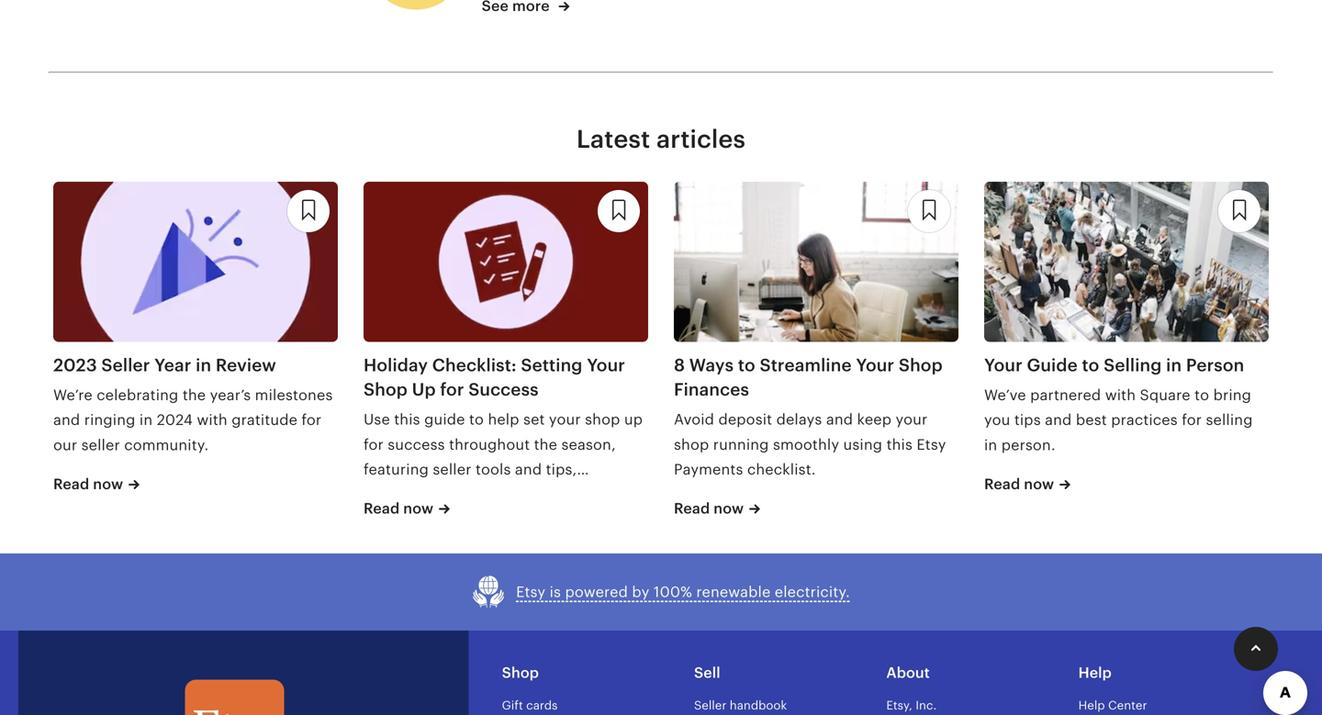 Task type: describe. For each thing, give the bounding box(es) containing it.
this inside use this guide to help set your shop up for success throughout the season, featuring seller tools and tips, upcoming events, and etsy buyer insights.
[[394, 412, 420, 428]]

about
[[887, 665, 930, 682]]

setting
[[521, 355, 583, 375]]

by
[[632, 584, 650, 601]]

for inside holiday checklist: setting your shop up for success
[[440, 380, 464, 400]]

insights.
[[364, 512, 424, 528]]

up
[[412, 380, 436, 400]]

2 vertical spatial shop
[[502, 665, 539, 682]]

checklist.
[[748, 462, 816, 478]]

etsy inside button
[[516, 584, 546, 601]]

read now link for holiday checklist: setting your shop up for success
[[364, 499, 450, 536]]

guide
[[1027, 355, 1078, 375]]

buyer
[[561, 487, 602, 503]]

help center link
[[1079, 699, 1148, 713]]

powered
[[565, 584, 628, 601]]

renewable
[[697, 584, 771, 601]]

read now link for 2023 seller year in review
[[53, 475, 140, 512]]

articles
[[657, 125, 746, 153]]

community.
[[124, 437, 209, 454]]

etsy is powered by 100% renewable electricity. button
[[472, 576, 851, 609]]

tools
[[476, 462, 511, 478]]

using
[[844, 437, 883, 453]]

throughout
[[449, 437, 530, 453]]

read now for 8 ways to streamline your shop finances
[[674, 501, 744, 517]]

latest
[[577, 125, 651, 153]]

running
[[713, 437, 769, 453]]

season,
[[562, 437, 616, 453]]

8 ways to streamline your shop finances image
[[674, 182, 959, 342]]

success
[[388, 437, 445, 453]]

keep
[[858, 412, 892, 428]]

read now link for 8 ways to streamline your shop finances
[[674, 499, 761, 536]]

delays
[[777, 412, 823, 428]]

year
[[154, 355, 191, 375]]

deposit
[[719, 412, 773, 428]]

set
[[524, 412, 545, 428]]

finances
[[674, 380, 750, 400]]

2023 seller year in review
[[53, 355, 276, 375]]

now for your guide to selling in person
[[1024, 476, 1055, 493]]

holiday checklist: setting your shop up for success
[[364, 355, 626, 400]]

selling
[[1207, 412, 1253, 429]]

you
[[985, 412, 1011, 429]]

read for your guide to selling in person
[[985, 476, 1021, 493]]

8 ways to streamline your shop finances link
[[674, 353, 959, 402]]

your inside holiday checklist: setting your shop up for success
[[587, 355, 626, 375]]

read for holiday checklist: setting your shop up for success
[[364, 501, 400, 517]]

now for 2023 seller year in review
[[93, 476, 123, 493]]

we're
[[53, 387, 93, 404]]

8 ways to streamline your shop finances
[[674, 355, 943, 400]]

smoothly
[[773, 437, 840, 453]]

latest articles
[[577, 125, 746, 153]]

person
[[1187, 355, 1245, 375]]

read for 2023 seller year in review
[[53, 476, 89, 493]]

etsy inside avoid deposit delays and keep your shop running smoothly using this etsy payments checklist.
[[917, 437, 947, 453]]

now for 8 ways to streamline your shop finances
[[714, 501, 744, 517]]

help for help center
[[1079, 699, 1106, 713]]

best
[[1076, 412, 1108, 429]]

etsy,
[[887, 699, 913, 713]]

square
[[1140, 387, 1191, 404]]

8
[[674, 355, 685, 375]]

help
[[488, 412, 520, 428]]

read for 8 ways to streamline your shop finances
[[674, 501, 710, 517]]

events,
[[441, 487, 492, 503]]

with inside we're celebrating the year's milestones and ringing in 2024 with gratitude for our seller community.
[[197, 412, 228, 429]]

gift
[[502, 699, 523, 713]]

and down tools
[[496, 487, 523, 503]]

help center
[[1079, 699, 1148, 713]]

the inside use this guide to help set your shop up for success throughout the season, featuring seller tools and tips, upcoming events, and etsy buyer insights.
[[534, 437, 558, 453]]

for inside use this guide to help set your shop up for success throughout the season, featuring seller tools and tips, upcoming events, and etsy buyer insights.
[[364, 437, 384, 453]]

person.
[[1002, 437, 1056, 454]]

use this guide to help set your shop up for success throughout the season, featuring seller tools and tips, upcoming events, and etsy buyer insights.
[[364, 412, 643, 528]]

3 your from the left
[[985, 355, 1023, 375]]

center
[[1109, 699, 1148, 713]]

100%
[[654, 584, 693, 601]]

we're celebrating the year's milestones and ringing in 2024 with gratitude for our seller community.
[[53, 387, 333, 454]]

your inside use this guide to help set your shop up for success throughout the season, featuring seller tools and tips, upcoming events, and etsy buyer insights.
[[549, 412, 581, 428]]

sell
[[694, 665, 721, 682]]

read now for holiday checklist: setting your shop up for success
[[364, 501, 434, 517]]

2023 seller year in review link
[[53, 353, 338, 378]]

streamline
[[760, 355, 852, 375]]

with inside 'we've partnered with square to bring you tips and best practices for selling in person.'
[[1106, 387, 1136, 404]]

tips,
[[546, 462, 577, 478]]



Task type: locate. For each thing, give the bounding box(es) containing it.
1 vertical spatial seller
[[433, 462, 472, 478]]

shop inside avoid deposit delays and keep your shop running smoothly using this etsy payments checklist.
[[674, 437, 709, 453]]

1 horizontal spatial seller
[[433, 462, 472, 478]]

now down the featuring
[[404, 501, 434, 517]]

0 horizontal spatial this
[[394, 412, 420, 428]]

your
[[587, 355, 626, 375], [856, 355, 895, 375], [985, 355, 1023, 375]]

gift cards
[[502, 699, 558, 713]]

2024
[[157, 412, 193, 429]]

1 horizontal spatial the
[[534, 437, 558, 453]]

gift cards link
[[502, 699, 558, 713]]

read now down the featuring
[[364, 501, 434, 517]]

help up help center link at the right bottom
[[1079, 665, 1112, 682]]

with down your guide to selling in person link
[[1106, 387, 1136, 404]]

0 vertical spatial shop
[[585, 412, 620, 428]]

avoid
[[674, 412, 715, 428]]

upcoming
[[364, 487, 437, 503]]

help for help
[[1079, 665, 1112, 682]]

with
[[1106, 387, 1136, 404], [197, 412, 228, 429]]

year's
[[210, 387, 251, 404]]

read now
[[53, 476, 123, 493], [985, 476, 1055, 493], [364, 501, 434, 517], [674, 501, 744, 517]]

in down you
[[985, 437, 998, 454]]

checklist:
[[432, 355, 517, 375]]

read down the featuring
[[364, 501, 400, 517]]

your right the set on the bottom left
[[549, 412, 581, 428]]

etsy inside use this guide to help set your shop up for success throughout the season, featuring seller tools and tips, upcoming events, and etsy buyer insights.
[[527, 487, 557, 503]]

featuring
[[364, 462, 429, 478]]

for down 'milestones'
[[302, 412, 322, 429]]

to right ways
[[738, 355, 756, 375]]

now for holiday checklist: setting your shop up for success
[[404, 501, 434, 517]]

avoid deposit delays and keep your shop running smoothly using this etsy payments checklist.
[[674, 412, 947, 478]]

celebrating
[[97, 387, 179, 404]]

use
[[364, 412, 390, 428]]

seller down sell
[[694, 699, 727, 713]]

payments
[[674, 462, 744, 478]]

seller up events,
[[433, 462, 472, 478]]

1 horizontal spatial your
[[896, 412, 928, 428]]

for inside we're celebrating the year's milestones and ringing in 2024 with gratitude for our seller community.
[[302, 412, 322, 429]]

partnered
[[1031, 387, 1102, 404]]

now down ringing
[[93, 476, 123, 493]]

your guide to selling in person image
[[985, 182, 1269, 342]]

help
[[1079, 665, 1112, 682], [1079, 699, 1106, 713]]

and down the partnered in the right of the page
[[1045, 412, 1072, 429]]

with down 'year's'
[[197, 412, 228, 429]]

2 help from the top
[[1079, 699, 1106, 713]]

holiday checklist: setting your shop up for success link
[[364, 353, 648, 402]]

the inside we're celebrating the year's milestones and ringing in 2024 with gratitude for our seller community.
[[183, 387, 206, 404]]

and
[[827, 412, 853, 428], [53, 412, 80, 429], [1045, 412, 1072, 429], [515, 462, 542, 478], [496, 487, 523, 503]]

1 vertical spatial the
[[534, 437, 558, 453]]

shop inside 8 ways to streamline your shop finances
[[899, 355, 943, 375]]

your up the we've
[[985, 355, 1023, 375]]

this up success
[[394, 412, 420, 428]]

seller
[[101, 355, 150, 375], [694, 699, 727, 713]]

read now link down the featuring
[[364, 499, 450, 536]]

your
[[549, 412, 581, 428], [896, 412, 928, 428]]

your inside avoid deposit delays and keep your shop running smoothly using this etsy payments checklist.
[[896, 412, 928, 428]]

cards
[[526, 699, 558, 713]]

gratitude
[[232, 412, 298, 429]]

read now down payments
[[674, 501, 744, 517]]

ways
[[690, 355, 734, 375]]

1 horizontal spatial shop
[[674, 437, 709, 453]]

ringing
[[84, 412, 136, 429]]

seller down ringing
[[81, 437, 120, 454]]

etsy left the is
[[516, 584, 546, 601]]

1 your from the left
[[549, 412, 581, 428]]

read down payments
[[674, 501, 710, 517]]

1 vertical spatial shop
[[674, 437, 709, 453]]

now
[[93, 476, 123, 493], [1024, 476, 1055, 493], [404, 501, 434, 517], [714, 501, 744, 517]]

2 horizontal spatial your
[[985, 355, 1023, 375]]

2 horizontal spatial shop
[[899, 355, 943, 375]]

holiday checklist: setting your shop up for success image
[[364, 182, 648, 342]]

to inside use this guide to help set your shop up for success throughout the season, featuring seller tools and tips, upcoming events, and etsy buyer insights.
[[469, 412, 484, 428]]

in up square
[[1167, 355, 1182, 375]]

for right up
[[440, 380, 464, 400]]

we've partnered with square to bring you tips and best practices for selling in person.
[[985, 387, 1253, 454]]

and up our
[[53, 412, 80, 429]]

read now link for your guide to selling in person
[[985, 475, 1071, 512]]

for down the use
[[364, 437, 384, 453]]

read now down our
[[53, 476, 123, 493]]

up
[[625, 412, 643, 428]]

etsy down tips,
[[527, 487, 557, 503]]

seller up "celebrating"
[[101, 355, 150, 375]]

etsy, inc. link
[[887, 699, 937, 713]]

read
[[53, 476, 89, 493], [985, 476, 1021, 493], [364, 501, 400, 517], [674, 501, 710, 517]]

etsy
[[917, 437, 947, 453], [527, 487, 557, 503], [516, 584, 546, 601]]

1 horizontal spatial with
[[1106, 387, 1136, 404]]

and left tips,
[[515, 462, 542, 478]]

to left bring
[[1195, 387, 1210, 404]]

your up keep
[[856, 355, 895, 375]]

to left help
[[469, 412, 484, 428]]

for inside 'we've partnered with square to bring you tips and best practices for selling in person.'
[[1182, 412, 1202, 429]]

0 vertical spatial seller
[[81, 437, 120, 454]]

guide
[[424, 412, 465, 428]]

1 vertical spatial seller
[[694, 699, 727, 713]]

1 vertical spatial help
[[1079, 699, 1106, 713]]

your right setting
[[587, 355, 626, 375]]

0 vertical spatial etsy
[[917, 437, 947, 453]]

we've
[[985, 387, 1027, 404]]

shop
[[899, 355, 943, 375], [364, 380, 408, 400], [502, 665, 539, 682]]

for down square
[[1182, 412, 1202, 429]]

success
[[469, 380, 539, 400]]

2 your from the left
[[856, 355, 895, 375]]

milestones
[[255, 387, 333, 404]]

electricity.
[[775, 584, 851, 601]]

1 vertical spatial shop
[[364, 380, 408, 400]]

seller handbook
[[694, 699, 787, 713]]

read now link down payments
[[674, 499, 761, 536]]

1 your from the left
[[587, 355, 626, 375]]

0 horizontal spatial shop
[[364, 380, 408, 400]]

0 horizontal spatial the
[[183, 387, 206, 404]]

1 horizontal spatial this
[[887, 437, 913, 453]]

to inside 8 ways to streamline your shop finances
[[738, 355, 756, 375]]

0 vertical spatial seller
[[101, 355, 150, 375]]

0 vertical spatial the
[[183, 387, 206, 404]]

0 vertical spatial shop
[[899, 355, 943, 375]]

seller inside use this guide to help set your shop up for success throughout the season, featuring seller tools and tips, upcoming events, and etsy buyer insights.
[[433, 462, 472, 478]]

this down keep
[[887, 437, 913, 453]]

1 vertical spatial etsy
[[527, 487, 557, 503]]

read down person.
[[985, 476, 1021, 493]]

0 horizontal spatial with
[[197, 412, 228, 429]]

1 vertical spatial with
[[197, 412, 228, 429]]

0 vertical spatial with
[[1106, 387, 1136, 404]]

your guide to selling in person
[[985, 355, 1245, 375]]

the down 2023 seller year in review link
[[183, 387, 206, 404]]

shop down avoid
[[674, 437, 709, 453]]

read now link down person.
[[985, 475, 1071, 512]]

to inside your guide to selling in person link
[[1082, 355, 1100, 375]]

0 horizontal spatial your
[[587, 355, 626, 375]]

read down our
[[53, 476, 89, 493]]

your right keep
[[896, 412, 928, 428]]

and inside avoid deposit delays and keep your shop running smoothly using this etsy payments checklist.
[[827, 412, 853, 428]]

to inside 'we've partnered with square to bring you tips and best practices for selling in person.'
[[1195, 387, 1210, 404]]

1 horizontal spatial shop
[[502, 665, 539, 682]]

in inside we're celebrating the year's milestones and ringing in 2024 with gratitude for our seller community.
[[140, 412, 153, 429]]

and inside 'we've partnered with square to bring you tips and best practices for selling in person.'
[[1045, 412, 1072, 429]]

now down payments
[[714, 501, 744, 517]]

shop inside use this guide to help set your shop up for success throughout the season, featuring seller tools and tips, upcoming events, and etsy buyer insights.
[[585, 412, 620, 428]]

1 horizontal spatial your
[[856, 355, 895, 375]]

read now for your guide to selling in person
[[985, 476, 1055, 493]]

2 your from the left
[[896, 412, 928, 428]]

and up "using" in the bottom right of the page
[[827, 412, 853, 428]]

1 help from the top
[[1079, 665, 1112, 682]]

in down "celebrating"
[[140, 412, 153, 429]]

read now link down our
[[53, 475, 140, 512]]

etsy is powered by 100% renewable electricity.
[[516, 584, 851, 601]]

0 horizontal spatial shop
[[585, 412, 620, 428]]

seller
[[81, 437, 120, 454], [433, 462, 472, 478]]

etsy right "using" in the bottom right of the page
[[917, 437, 947, 453]]

0 vertical spatial this
[[394, 412, 420, 428]]

0 horizontal spatial seller
[[101, 355, 150, 375]]

seller handbook link
[[694, 699, 787, 713]]

in inside 'we've partnered with square to bring you tips and best practices for selling in person.'
[[985, 437, 998, 454]]

2023
[[53, 355, 97, 375]]

your inside 8 ways to streamline your shop finances
[[856, 355, 895, 375]]

tips
[[1015, 412, 1041, 429]]

read now down person.
[[985, 476, 1055, 493]]

your guide to selling in person link
[[985, 353, 1269, 378]]

holiday
[[364, 355, 428, 375]]

is
[[550, 584, 561, 601]]

etsy, inc.
[[887, 699, 937, 713]]

bring
[[1214, 387, 1252, 404]]

our
[[53, 437, 77, 454]]

shop inside holiday checklist: setting your shop up for success
[[364, 380, 408, 400]]

in right year
[[196, 355, 211, 375]]

review
[[216, 355, 276, 375]]

shop up season,
[[585, 412, 620, 428]]

read now for 2023 seller year in review
[[53, 476, 123, 493]]

to right guide
[[1082, 355, 1100, 375]]

0 horizontal spatial your
[[549, 412, 581, 428]]

help left the center
[[1079, 699, 1106, 713]]

now down person.
[[1024, 476, 1055, 493]]

the down the set on the bottom left
[[534, 437, 558, 453]]

this
[[394, 412, 420, 428], [887, 437, 913, 453]]

1 vertical spatial this
[[887, 437, 913, 453]]

2023 seller year in review image
[[53, 182, 338, 342]]

for
[[440, 380, 464, 400], [302, 412, 322, 429], [1182, 412, 1202, 429], [364, 437, 384, 453]]

practices
[[1112, 412, 1178, 429]]

1 horizontal spatial seller
[[694, 699, 727, 713]]

and inside we're celebrating the year's milestones and ringing in 2024 with gratitude for our seller community.
[[53, 412, 80, 429]]

0 vertical spatial help
[[1079, 665, 1112, 682]]

in
[[196, 355, 211, 375], [1167, 355, 1182, 375], [140, 412, 153, 429], [985, 437, 998, 454]]

handbook
[[730, 699, 787, 713]]

shop
[[585, 412, 620, 428], [674, 437, 709, 453]]

inc.
[[916, 699, 937, 713]]

selling
[[1104, 355, 1162, 375]]

0 horizontal spatial seller
[[81, 437, 120, 454]]

this inside avoid deposit delays and keep your shop running smoothly using this etsy payments checklist.
[[887, 437, 913, 453]]

to
[[738, 355, 756, 375], [1082, 355, 1100, 375], [1195, 387, 1210, 404], [469, 412, 484, 428]]

2 vertical spatial etsy
[[516, 584, 546, 601]]

the
[[183, 387, 206, 404], [534, 437, 558, 453]]

seller inside we're celebrating the year's milestones and ringing in 2024 with gratitude for our seller community.
[[81, 437, 120, 454]]



Task type: vqa. For each thing, say whether or not it's contained in the screenshot.
topmost Help
yes



